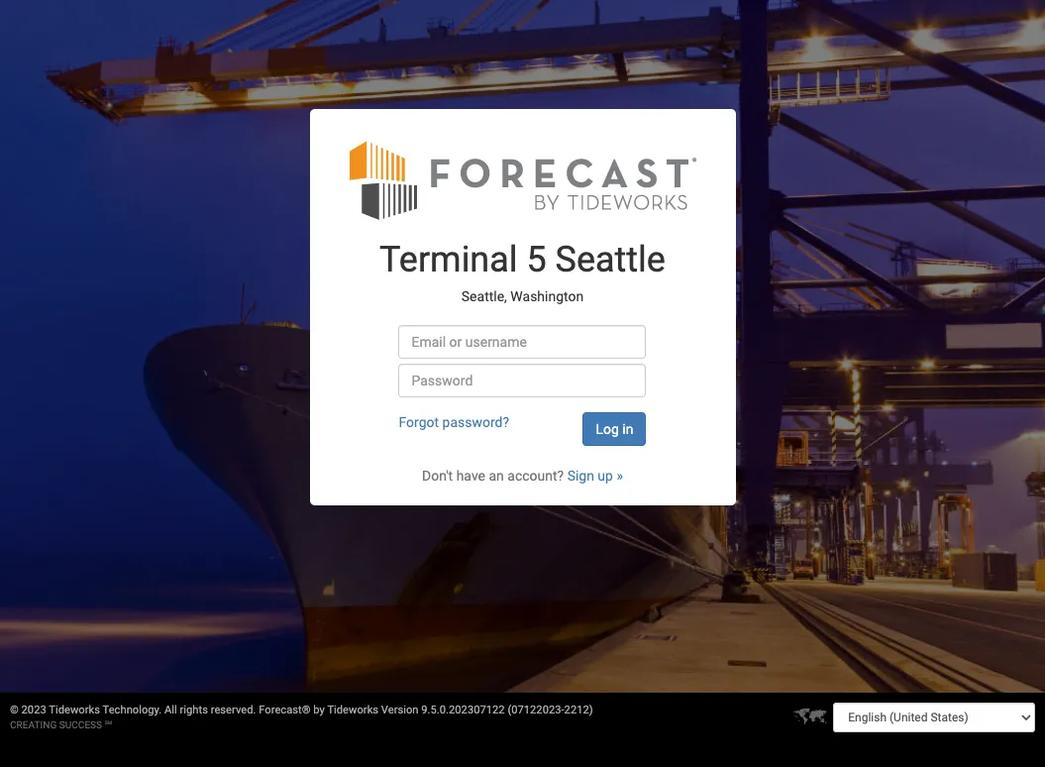 Task type: locate. For each thing, give the bounding box(es) containing it.
forecast® by tideworks image
[[349, 138, 696, 221]]

account?
[[508, 467, 564, 483]]

forgot password? log in
[[399, 414, 634, 437]]

terminal
[[380, 238, 518, 280]]

sign
[[568, 467, 595, 483]]

log in button
[[583, 412, 647, 446]]

1 horizontal spatial tideworks
[[327, 704, 379, 717]]

rights
[[180, 704, 208, 717]]

tideworks right "by"
[[327, 704, 379, 717]]

1 tideworks from the left
[[49, 704, 100, 717]]

creating
[[10, 720, 57, 731]]

0 horizontal spatial tideworks
[[49, 704, 100, 717]]

tideworks up success
[[49, 704, 100, 717]]

an
[[489, 467, 504, 483]]

all
[[165, 704, 177, 717]]

success
[[59, 720, 102, 731]]

Password password field
[[399, 363, 647, 397]]

reserved.
[[211, 704, 256, 717]]

©
[[10, 704, 19, 717]]

tideworks
[[49, 704, 100, 717], [327, 704, 379, 717]]

technology.
[[103, 704, 162, 717]]

in
[[623, 421, 634, 437]]



Task type: describe. For each thing, give the bounding box(es) containing it.
don't have an account? sign up »
[[422, 467, 623, 483]]

washington
[[511, 289, 584, 304]]

Email or username text field
[[399, 325, 647, 358]]

sign up » link
[[568, 467, 623, 483]]

seattle
[[556, 238, 666, 280]]

seattle,
[[462, 289, 507, 304]]

2023
[[21, 704, 46, 717]]

forgot password? link
[[399, 414, 510, 430]]

have
[[457, 467, 486, 483]]

forgot
[[399, 414, 439, 430]]

by
[[314, 704, 325, 717]]

2 tideworks from the left
[[327, 704, 379, 717]]

up
[[598, 467, 614, 483]]

5
[[527, 238, 547, 280]]

℠
[[105, 720, 112, 731]]

terminal 5 seattle seattle, washington
[[380, 238, 666, 304]]

password?
[[443, 414, 510, 430]]

9.5.0.202307122
[[422, 704, 505, 717]]

2212)
[[565, 704, 593, 717]]

version
[[381, 704, 419, 717]]

don't
[[422, 467, 453, 483]]

(07122023-
[[508, 704, 565, 717]]

log
[[596, 421, 619, 437]]

»
[[617, 467, 623, 483]]

forecast®
[[259, 704, 311, 717]]

© 2023 tideworks technology. all rights reserved. forecast® by tideworks version 9.5.0.202307122 (07122023-2212) creating success ℠
[[10, 704, 593, 731]]



Task type: vqa. For each thing, say whether or not it's contained in the screenshot.
have in the left bottom of the page
yes



